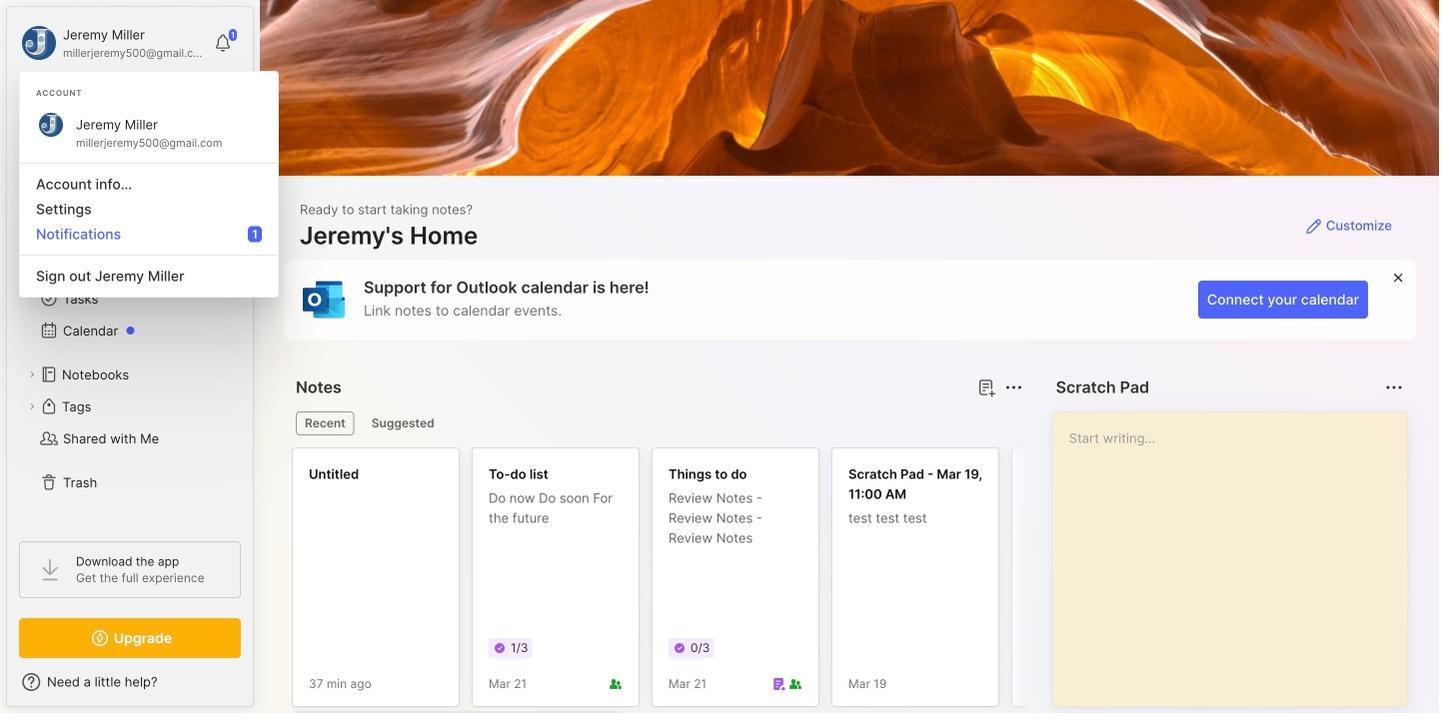 Task type: describe. For each thing, give the bounding box(es) containing it.
click to collapse image
[[252, 677, 267, 701]]

expand tags image
[[26, 401, 38, 413]]

Search text field
[[55, 102, 214, 121]]

main element
[[0, 0, 260, 714]]

more actions image
[[1383, 376, 1407, 400]]

expand notebooks image
[[26, 369, 38, 381]]

Account field
[[19, 23, 204, 63]]

Start writing… text field
[[1069, 413, 1407, 691]]

dropdown list menu
[[20, 155, 278, 289]]



Task type: locate. For each thing, give the bounding box(es) containing it.
2 tab from the left
[[363, 412, 444, 436]]

WHAT'S NEW field
[[7, 667, 253, 699]]

tab list
[[296, 412, 1020, 436]]

None search field
[[55, 99, 214, 123]]

1 tab from the left
[[296, 412, 355, 436]]

row group
[[292, 448, 1440, 714]]

tree
[[7, 195, 253, 524]]

tree inside main element
[[7, 195, 253, 524]]

0 horizontal spatial tab
[[296, 412, 355, 436]]

More actions field
[[1381, 374, 1409, 402]]

1 horizontal spatial tab
[[363, 412, 444, 436]]

tab
[[296, 412, 355, 436], [363, 412, 444, 436]]

none search field inside main element
[[55, 99, 214, 123]]



Task type: vqa. For each thing, say whether or not it's contained in the screenshot.
UNDERLINE icon
no



